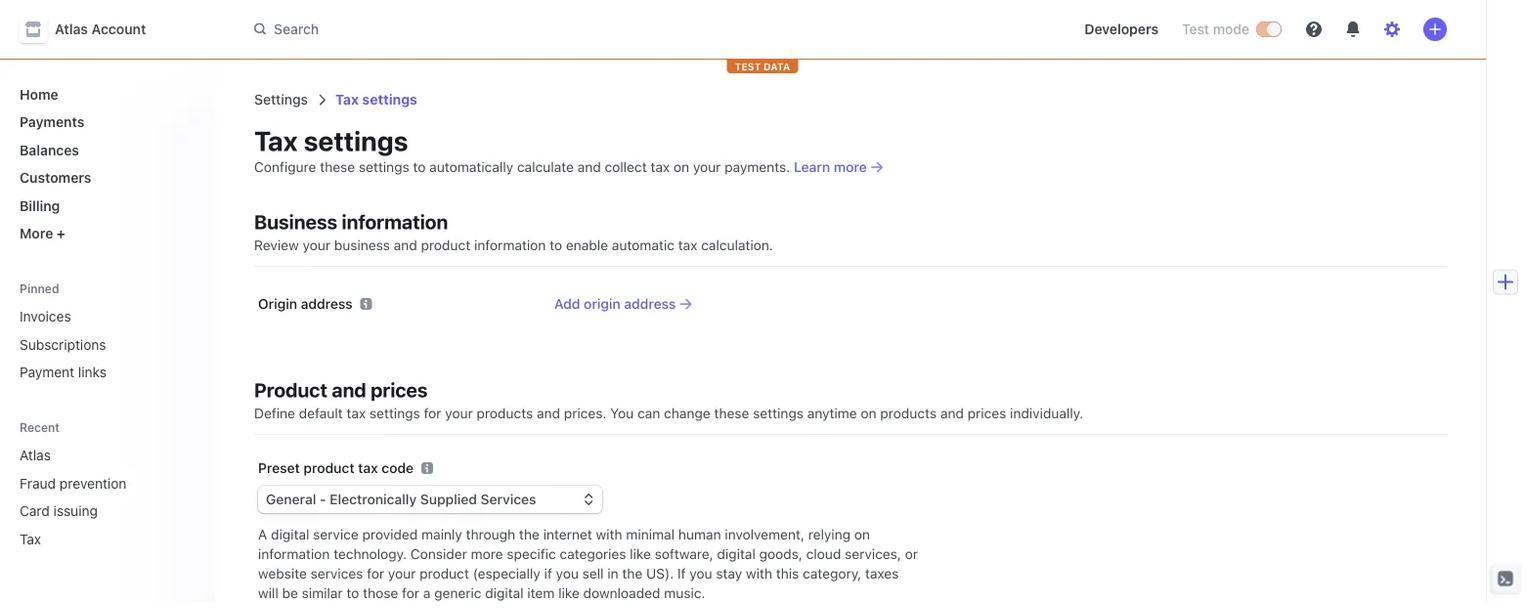 Task type: describe. For each thing, give the bounding box(es) containing it.
taxes
[[865, 566, 899, 582]]

developers link
[[1077, 14, 1167, 45]]

minimal
[[626, 527, 675, 543]]

cloud
[[807, 546, 841, 562]]

general - electronically supplied services button
[[258, 486, 602, 513]]

1 vertical spatial like
[[559, 585, 580, 601]]

supplied
[[420, 491, 477, 508]]

provided
[[362, 527, 418, 543]]

address inside button
[[624, 296, 676, 312]]

relying
[[808, 527, 851, 543]]

stay
[[716, 566, 742, 582]]

pinned
[[20, 282, 59, 296]]

goods,
[[760, 546, 803, 562]]

0 vertical spatial to
[[413, 159, 426, 175]]

code
[[382, 460, 414, 476]]

card
[[20, 503, 50, 519]]

developers
[[1085, 21, 1159, 37]]

test
[[1182, 21, 1210, 37]]

anytime
[[808, 405, 857, 422]]

music.
[[664, 585, 706, 601]]

calculate
[[517, 159, 574, 175]]

those
[[363, 585, 398, 601]]

technology.
[[334, 546, 407, 562]]

test data
[[735, 61, 791, 72]]

card issuing link
[[12, 495, 172, 527]]

subscriptions
[[20, 336, 106, 353]]

origin address
[[258, 296, 353, 312]]

and up default
[[332, 378, 366, 401]]

preset
[[258, 460, 300, 476]]

0 vertical spatial information
[[342, 210, 448, 233]]

invoices
[[20, 309, 71, 325]]

human
[[679, 527, 721, 543]]

notifications image
[[1346, 22, 1361, 37]]

software,
[[655, 546, 714, 562]]

calculation.
[[701, 237, 773, 253]]

atlas account button
[[20, 16, 166, 43]]

customers
[[20, 170, 91, 186]]

learn
[[794, 159, 830, 175]]

1 vertical spatial the
[[622, 566, 643, 582]]

more inside a digital service provided mainly through the internet with minimal human involvement, relying on information technology. consider more specific categories like software, digital goods, cloud services, or website services for your product (especially if you sell in the us). if you stay with this category, taxes will be similar to those for a generic digital item like downloaded music.
[[471, 546, 503, 562]]

to inside the business information review your business and product information to enable automatic tax calculation.
[[550, 237, 562, 253]]

more
[[20, 225, 53, 242]]

pinned element
[[12, 301, 200, 388]]

payment links link
[[12, 356, 200, 388]]

website
[[258, 566, 307, 582]]

a digital service provided mainly through the internet with minimal human involvement, relying on information technology. consider more specific categories like software, digital goods, cloud services, or website services for your product (especially if you sell in the us). if you stay with this category, taxes will be similar to those for a generic digital item like downloaded music.
[[258, 527, 918, 601]]

fraud prevention
[[20, 475, 127, 491]]

add
[[555, 296, 580, 312]]

Search search field
[[243, 11, 794, 47]]

origin
[[584, 296, 621, 312]]

will
[[258, 585, 279, 601]]

atlas account
[[55, 21, 146, 37]]

through
[[466, 527, 516, 543]]

account
[[92, 21, 146, 37]]

2 products from the left
[[881, 405, 937, 422]]

issuing
[[53, 503, 98, 519]]

home
[[20, 86, 58, 102]]

categories
[[560, 546, 626, 562]]

balances link
[[12, 134, 200, 166]]

settings image
[[1385, 22, 1400, 37]]

on inside a digital service provided mainly through the internet with minimal human involvement, relying on information technology. consider more specific categories like software, digital goods, cloud services, or website services for your product (especially if you sell in the us). if you stay with this category, taxes will be similar to those for a generic digital item like downloaded music.
[[855, 527, 870, 543]]

automatic
[[612, 237, 675, 253]]

test mode
[[1182, 21, 1250, 37]]

in
[[608, 566, 619, 582]]

information inside a digital service provided mainly through the internet with minimal human involvement, relying on information technology. consider more specific categories like software, digital goods, cloud services, or website services for your product (especially if you sell in the us). if you stay with this category, taxes will be similar to those for a generic digital item like downloaded music.
[[258, 546, 330, 562]]

product inside the business information review your business and product information to enable automatic tax calculation.
[[421, 237, 471, 253]]

-
[[320, 491, 326, 508]]

service
[[313, 527, 359, 543]]

atlas link
[[12, 440, 172, 471]]

be
[[282, 585, 298, 601]]

home link
[[12, 78, 200, 110]]

product and prices define default tax settings for your products and prices. you can change these settings anytime on products and prices individually.
[[254, 378, 1084, 422]]

and inside the business information review your business and product information to enable automatic tax calculation.
[[394, 237, 417, 253]]

card issuing
[[20, 503, 98, 519]]

if
[[544, 566, 552, 582]]

2 horizontal spatial digital
[[717, 546, 756, 562]]

fraud
[[20, 475, 56, 491]]

payment links
[[20, 364, 107, 380]]

a
[[423, 585, 431, 601]]

you
[[611, 405, 634, 422]]

individually.
[[1010, 405, 1084, 422]]

your inside a digital service provided mainly through the internet with minimal human involvement, relying on information technology. consider more specific categories like software, digital goods, cloud services, or website services for your product (especially if you sell in the us). if you stay with this category, taxes will be similar to those for a generic digital item like downloaded music.
[[388, 566, 416, 582]]

automatically
[[430, 159, 514, 175]]

search
[[274, 21, 319, 37]]

atlas for atlas
[[20, 447, 51, 464]]

0 horizontal spatial digital
[[271, 527, 309, 543]]

mode
[[1213, 21, 1250, 37]]

business
[[254, 210, 337, 233]]

1 horizontal spatial more
[[834, 159, 867, 175]]

default
[[299, 405, 343, 422]]

Search text field
[[243, 11, 794, 47]]

these inside product and prices define default tax settings for your products and prices. you can change these settings anytime on products and prices individually.
[[714, 405, 750, 422]]

tax left 'code'
[[358, 460, 378, 476]]

help image
[[1307, 22, 1322, 37]]

recent
[[20, 421, 60, 434]]

1 address from the left
[[301, 296, 353, 312]]

balances
[[20, 142, 79, 158]]

on inside product and prices define default tax settings for your products and prices. you can change these settings anytime on products and prices individually.
[[861, 405, 877, 422]]



Task type: locate. For each thing, give the bounding box(es) containing it.
0 horizontal spatial with
[[596, 527, 623, 543]]

payments
[[20, 114, 84, 130]]

prices
[[371, 378, 428, 401], [968, 405, 1007, 422]]

for
[[424, 405, 441, 422], [367, 566, 384, 582], [402, 585, 420, 601]]

1 horizontal spatial for
[[402, 585, 420, 601]]

digital down (especially
[[485, 585, 524, 601]]

generic
[[434, 585, 482, 601]]

0 horizontal spatial atlas
[[20, 447, 51, 464]]

these
[[320, 159, 355, 175], [714, 405, 750, 422]]

tax inside recent element
[[20, 531, 41, 547]]

to inside a digital service provided mainly through the internet with minimal human involvement, relying on information technology. consider more specific categories like software, digital goods, cloud services, or website services for your product (especially if you sell in the us). if you stay with this category, taxes will be similar to those for a generic digital item like downloaded music.
[[347, 585, 359, 601]]

2 vertical spatial digital
[[485, 585, 524, 601]]

1 vertical spatial tax settings
[[254, 125, 408, 157]]

prices up 'code'
[[371, 378, 428, 401]]

tax up 'configure'
[[254, 125, 298, 157]]

settings
[[254, 91, 308, 108]]

recent navigation links element
[[0, 420, 215, 555]]

your inside the business information review your business and product information to enable automatic tax calculation.
[[303, 237, 331, 253]]

atlas for atlas account
[[55, 21, 88, 37]]

tax inside the business information review your business and product information to enable automatic tax calculation.
[[678, 237, 698, 253]]

product
[[421, 237, 471, 253], [304, 460, 355, 476], [420, 566, 469, 582]]

0 vertical spatial atlas
[[55, 21, 88, 37]]

more +
[[20, 225, 65, 242]]

consider
[[411, 546, 467, 562]]

0 vertical spatial prices
[[371, 378, 428, 401]]

for up those
[[367, 566, 384, 582]]

2 horizontal spatial information
[[474, 237, 546, 253]]

0 horizontal spatial the
[[519, 527, 540, 543]]

and left collect
[[578, 159, 601, 175]]

and right business
[[394, 237, 417, 253]]

on right anytime
[[861, 405, 877, 422]]

+
[[57, 225, 65, 242]]

1 vertical spatial tax
[[254, 125, 298, 157]]

atlas left account
[[55, 21, 88, 37]]

0 vertical spatial more
[[834, 159, 867, 175]]

enable
[[566, 237, 608, 253]]

product up -
[[304, 460, 355, 476]]

information left enable
[[474, 237, 546, 253]]

test
[[735, 61, 761, 72]]

address right "origin"
[[301, 296, 353, 312]]

0 horizontal spatial prices
[[371, 378, 428, 401]]

invoices link
[[12, 301, 200, 333]]

0 horizontal spatial for
[[367, 566, 384, 582]]

1 vertical spatial atlas
[[20, 447, 51, 464]]

billing link
[[12, 190, 200, 222]]

add origin address
[[555, 296, 676, 312]]

and left individually.
[[941, 405, 964, 422]]

atlas inside atlas link
[[20, 447, 51, 464]]

0 horizontal spatial more
[[471, 546, 503, 562]]

0 horizontal spatial address
[[301, 296, 353, 312]]

2 vertical spatial tax
[[20, 531, 41, 547]]

add origin address button
[[555, 294, 692, 314]]

on right collect
[[674, 159, 690, 175]]

on up services,
[[855, 527, 870, 543]]

configure these settings to automatically calculate and collect tax on your payments.
[[254, 159, 794, 175]]

this
[[776, 566, 799, 582]]

business
[[334, 237, 390, 253]]

2 horizontal spatial to
[[550, 237, 562, 253]]

tax right the settings link on the left top of the page
[[336, 91, 359, 108]]

product down automatically
[[421, 237, 471, 253]]

(especially
[[473, 566, 541, 582]]

digital up stay
[[717, 546, 756, 562]]

1 horizontal spatial products
[[881, 405, 937, 422]]

customers link
[[12, 162, 200, 194]]

sell
[[583, 566, 604, 582]]

1 horizontal spatial atlas
[[55, 21, 88, 37]]

0 vertical spatial with
[[596, 527, 623, 543]]

you right if
[[556, 566, 579, 582]]

tax settings up 'configure'
[[254, 125, 408, 157]]

0 vertical spatial on
[[674, 159, 690, 175]]

1 products from the left
[[477, 405, 533, 422]]

general - electronically supplied services
[[266, 491, 536, 508]]

more down 'through'
[[471, 546, 503, 562]]

2 vertical spatial on
[[855, 527, 870, 543]]

review
[[254, 237, 299, 253]]

products
[[477, 405, 533, 422], [881, 405, 937, 422]]

2 horizontal spatial tax
[[336, 91, 359, 108]]

1 horizontal spatial these
[[714, 405, 750, 422]]

1 horizontal spatial like
[[630, 546, 651, 562]]

or
[[905, 546, 918, 562]]

mainly
[[422, 527, 462, 543]]

1 horizontal spatial to
[[413, 159, 426, 175]]

information
[[342, 210, 448, 233], [474, 237, 546, 253], [258, 546, 330, 562]]

prices left individually.
[[968, 405, 1007, 422]]

tax right collect
[[651, 159, 670, 175]]

specific
[[507, 546, 556, 562]]

electronically
[[330, 491, 417, 508]]

payments.
[[725, 159, 790, 175]]

1 vertical spatial prices
[[968, 405, 1007, 422]]

0 vertical spatial tax
[[336, 91, 359, 108]]

0 horizontal spatial to
[[347, 585, 359, 601]]

origin
[[258, 296, 297, 312]]

category,
[[803, 566, 862, 582]]

digital right a
[[271, 527, 309, 543]]

to left automatically
[[413, 159, 426, 175]]

product down consider
[[420, 566, 469, 582]]

your up those
[[388, 566, 416, 582]]

settings link
[[254, 91, 308, 108]]

for up general - electronically supplied services popup button
[[424, 405, 441, 422]]

data
[[764, 61, 791, 72]]

1 horizontal spatial digital
[[485, 585, 524, 601]]

0 vertical spatial product
[[421, 237, 471, 253]]

recent element
[[0, 440, 215, 555]]

to left enable
[[550, 237, 562, 253]]

2 horizontal spatial for
[[424, 405, 441, 422]]

products left prices.
[[477, 405, 533, 422]]

1 vertical spatial digital
[[717, 546, 756, 562]]

like right item
[[559, 585, 580, 601]]

1 horizontal spatial you
[[690, 566, 713, 582]]

1 vertical spatial product
[[304, 460, 355, 476]]

your inside product and prices define default tax settings for your products and prices. you can change these settings anytime on products and prices individually.
[[445, 405, 473, 422]]

billing
[[20, 198, 60, 214]]

pinned navigation links element
[[12, 281, 200, 388]]

atlas up fraud
[[20, 447, 51, 464]]

1 vertical spatial on
[[861, 405, 877, 422]]

these right 'configure'
[[320, 159, 355, 175]]

address right origin on the left of page
[[624, 296, 676, 312]]

products right anytime
[[881, 405, 937, 422]]

like down minimal
[[630, 546, 651, 562]]

tax right "automatic"
[[678, 237, 698, 253]]

1 vertical spatial more
[[471, 546, 503, 562]]

1 vertical spatial information
[[474, 237, 546, 253]]

can
[[638, 405, 660, 422]]

2 vertical spatial product
[[420, 566, 469, 582]]

atlas inside atlas account button
[[55, 21, 88, 37]]

general
[[266, 491, 316, 508]]

involvement,
[[725, 527, 805, 543]]

services
[[311, 566, 363, 582]]

0 vertical spatial like
[[630, 546, 651, 562]]

tax settings right the settings
[[336, 91, 418, 108]]

1 vertical spatial these
[[714, 405, 750, 422]]

with left this
[[746, 566, 773, 582]]

your up supplied
[[445, 405, 473, 422]]

2 you from the left
[[690, 566, 713, 582]]

on
[[674, 159, 690, 175], [861, 405, 877, 422], [855, 527, 870, 543]]

tax
[[336, 91, 359, 108], [254, 125, 298, 157], [20, 531, 41, 547]]

2 address from the left
[[624, 296, 676, 312]]

for inside product and prices define default tax settings for your products and prices. you can change these settings anytime on products and prices individually.
[[424, 405, 441, 422]]

prices.
[[564, 405, 607, 422]]

prevention
[[60, 475, 127, 491]]

you
[[556, 566, 579, 582], [690, 566, 713, 582]]

learn more link
[[794, 157, 883, 177]]

1 horizontal spatial with
[[746, 566, 773, 582]]

tax inside product and prices define default tax settings for your products and prices. you can change these settings anytime on products and prices individually.
[[347, 405, 366, 422]]

1 vertical spatial for
[[367, 566, 384, 582]]

1 you from the left
[[556, 566, 579, 582]]

1 vertical spatial with
[[746, 566, 773, 582]]

1 horizontal spatial tax
[[254, 125, 298, 157]]

1 horizontal spatial the
[[622, 566, 643, 582]]

tax settings
[[336, 91, 418, 108], [254, 125, 408, 157]]

product inside a digital service provided mainly through the internet with minimal human involvement, relying on information technology. consider more specific categories like software, digital goods, cloud services, or website services for your product (especially if you sell in the us). if you stay with this category, taxes will be similar to those for a generic digital item like downloaded music.
[[420, 566, 469, 582]]

2 vertical spatial information
[[258, 546, 330, 562]]

product
[[254, 378, 328, 401]]

2 vertical spatial to
[[347, 585, 359, 601]]

0 vertical spatial these
[[320, 159, 355, 175]]

0 horizontal spatial tax
[[20, 531, 41, 547]]

tax down "card" on the left
[[20, 531, 41, 547]]

0 horizontal spatial information
[[258, 546, 330, 562]]

0 vertical spatial digital
[[271, 527, 309, 543]]

services
[[481, 491, 536, 508]]

you right 'if'
[[690, 566, 713, 582]]

tax link
[[12, 523, 172, 555]]

the right the in
[[622, 566, 643, 582]]

information up business
[[342, 210, 448, 233]]

change
[[664, 405, 711, 422]]

preset product tax code
[[258, 460, 414, 476]]

and left prices.
[[537, 405, 560, 422]]

the up specific
[[519, 527, 540, 543]]

more right learn at top
[[834, 159, 867, 175]]

for left a
[[402, 585, 420, 601]]

if
[[678, 566, 686, 582]]

a
[[258, 527, 267, 543]]

1 horizontal spatial prices
[[968, 405, 1007, 422]]

0 vertical spatial the
[[519, 527, 540, 543]]

1 vertical spatial to
[[550, 237, 562, 253]]

information up "website"
[[258, 546, 330, 562]]

2 vertical spatial for
[[402, 585, 420, 601]]

atlas
[[55, 21, 88, 37], [20, 447, 51, 464]]

with up "categories"
[[596, 527, 623, 543]]

0 vertical spatial tax settings
[[336, 91, 418, 108]]

fraud prevention link
[[12, 467, 172, 499]]

your left payments.
[[693, 159, 721, 175]]

these right change
[[714, 405, 750, 422]]

to down services on the left of the page
[[347, 585, 359, 601]]

0 horizontal spatial products
[[477, 405, 533, 422]]

your down business
[[303, 237, 331, 253]]

1 horizontal spatial information
[[342, 210, 448, 233]]

0 vertical spatial for
[[424, 405, 441, 422]]

with
[[596, 527, 623, 543], [746, 566, 773, 582]]

links
[[78, 364, 107, 380]]

similar
[[302, 585, 343, 601]]

us).
[[646, 566, 674, 582]]

learn more
[[794, 159, 867, 175]]

core navigation links element
[[12, 78, 200, 249]]

0 horizontal spatial like
[[559, 585, 580, 601]]

configure
[[254, 159, 316, 175]]

1 horizontal spatial address
[[624, 296, 676, 312]]

0 horizontal spatial you
[[556, 566, 579, 582]]

tax right default
[[347, 405, 366, 422]]

payments link
[[12, 106, 200, 138]]

0 horizontal spatial these
[[320, 159, 355, 175]]



Task type: vqa. For each thing, say whether or not it's contained in the screenshot.
the capability within Payments capability status button
no



